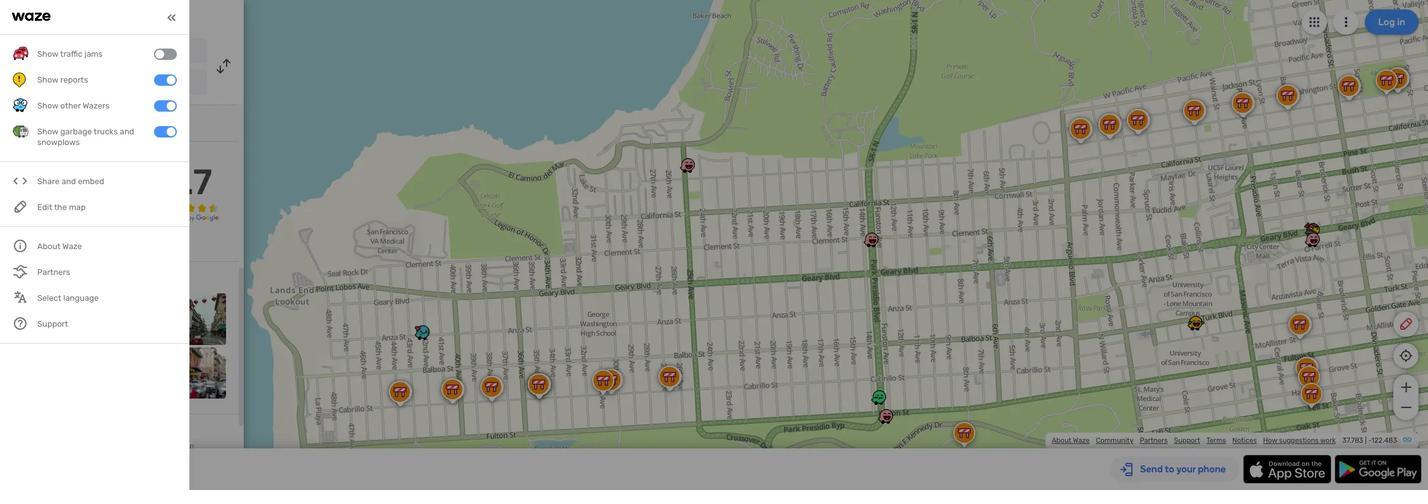 Task type: describe. For each thing, give the bounding box(es) containing it.
san inside "chinatown san francisco, ca, usa"
[[95, 79, 108, 88]]

terms
[[1206, 437, 1226, 445]]

about
[[1052, 437, 1071, 445]]

37.783
[[1342, 437, 1363, 445]]

show
[[13, 239, 35, 250]]

summary
[[44, 152, 83, 162]]

computer image
[[13, 114, 28, 129]]

notices link
[[1232, 437, 1257, 445]]

support link
[[1174, 437, 1200, 445]]

reviews
[[37, 239, 69, 250]]

about waze community partners support terms notices how suggestions work
[[1052, 437, 1336, 445]]

driving directions
[[75, 10, 168, 24]]

share and embed link
[[13, 169, 177, 195]]

community link
[[1096, 437, 1134, 445]]

image 1 of chinatown, sf image
[[13, 294, 64, 345]]

5 4 2 1
[[13, 168, 18, 219]]

2
[[13, 198, 18, 209]]

show reviews
[[13, 239, 69, 250]]

francisco,
[[110, 79, 146, 88]]

about waze link
[[1052, 437, 1090, 445]]

review
[[13, 152, 42, 162]]

embed
[[78, 177, 104, 186]]

1
[[13, 209, 16, 219]]

share
[[37, 177, 60, 186]]

driving
[[170, 443, 194, 451]]

4
[[13, 178, 18, 189]]

current location image
[[13, 43, 28, 58]]

chinatown, sf driving directions link
[[13, 443, 194, 463]]

image 2 of chinatown, sf image
[[67, 294, 118, 345]]

location image
[[13, 74, 28, 90]]

and
[[62, 177, 76, 186]]

how suggestions work link
[[1263, 437, 1336, 445]]

chinatown san francisco, ca, usa
[[46, 78, 177, 88]]

zoom in image
[[1398, 380, 1414, 395]]

suggestions
[[1279, 437, 1319, 445]]

image 8 of chinatown, sf image
[[175, 348, 226, 399]]

san inside button
[[46, 46, 62, 57]]



Task type: locate. For each thing, give the bounding box(es) containing it.
link image
[[1402, 435, 1412, 445]]

0 horizontal spatial san
[[46, 46, 62, 57]]

4.7
[[162, 162, 212, 203]]

partners link
[[1140, 437, 1168, 445]]

americanchinatown.com
[[38, 116, 140, 126]]

-
[[1368, 437, 1371, 445]]

partners
[[1140, 437, 1168, 445]]

support
[[1174, 437, 1200, 445]]

|
[[1365, 437, 1367, 445]]

code image
[[13, 174, 28, 190]]

terms link
[[1206, 437, 1226, 445]]

driving
[[75, 10, 113, 24]]

directions inside chinatown, sf driving directions
[[13, 454, 48, 463]]

8 photos
[[13, 275, 49, 285]]

usa
[[162, 79, 177, 88]]

notices
[[1232, 437, 1257, 445]]

0 horizontal spatial directions
[[13, 454, 48, 463]]

sf
[[159, 443, 168, 451]]

chinatown,
[[117, 443, 157, 451]]

image 3 of chinatown, sf image
[[121, 294, 172, 345]]

0 vertical spatial directions
[[116, 10, 168, 24]]

san left francisco,
[[95, 79, 108, 88]]

pencil image
[[1398, 317, 1414, 332]]

work
[[1320, 437, 1336, 445]]

san francisco button
[[37, 38, 207, 63]]

san left 'francisco'
[[46, 46, 62, 57]]

8
[[13, 275, 18, 285]]

photos
[[20, 275, 49, 285]]

francisco
[[64, 46, 104, 57]]

chinatown
[[46, 78, 91, 88]]

san
[[46, 46, 62, 57], [95, 79, 108, 88]]

122.483
[[1371, 437, 1397, 445]]

ca,
[[148, 79, 160, 88]]

review summary
[[13, 152, 83, 162]]

1 vertical spatial san
[[95, 79, 108, 88]]

waze
[[1073, 437, 1090, 445]]

0 vertical spatial san
[[46, 46, 62, 57]]

chinatown, sf driving directions
[[13, 443, 194, 463]]

1 vertical spatial directions
[[13, 454, 48, 463]]

directions
[[116, 10, 168, 24], [13, 454, 48, 463]]

37.783 | -122.483
[[1342, 437, 1397, 445]]

1 horizontal spatial directions
[[116, 10, 168, 24]]

image 4 of chinatown, sf image
[[175, 294, 226, 345]]

share and embed
[[37, 177, 104, 186]]

san francisco
[[46, 46, 104, 57]]

how
[[1263, 437, 1277, 445]]

1 horizontal spatial san
[[95, 79, 108, 88]]

zoom out image
[[1398, 400, 1414, 415]]

5
[[13, 168, 18, 179]]

community
[[1096, 437, 1134, 445]]



Task type: vqa. For each thing, say whether or not it's contained in the screenshot.
Lynnwood to the bottom
no



